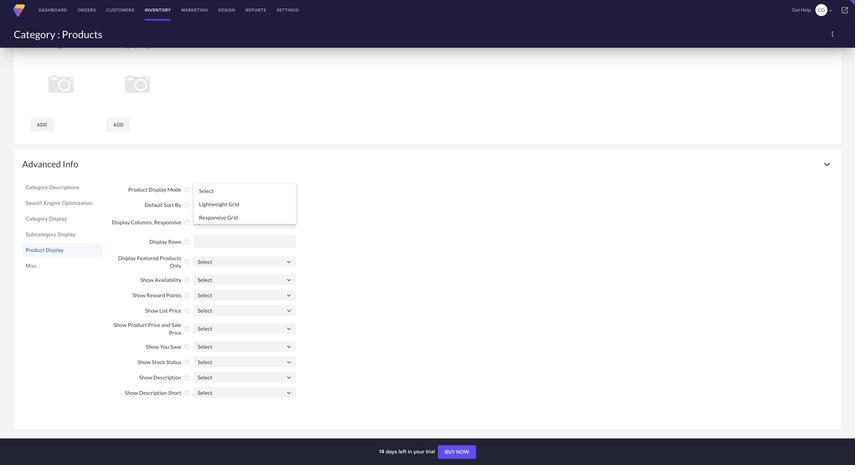 Task type: locate. For each thing, give the bounding box(es) containing it.
price for help_outline
[[169, 308, 181, 314]]

show inside show list price help_outline
[[145, 308, 158, 314]]

description inside show description short help_outline
[[139, 390, 167, 396]]

1 horizontal spatial image
[[139, 42, 153, 48]]

category for category display
[[26, 215, 48, 223]]

2  from the top
[[285, 277, 293, 284]]

2 add from the left
[[113, 122, 124, 128]]

1 help_outline from the top
[[184, 186, 190, 193]]

description for short
[[139, 390, 167, 396]]

1 vertical spatial grid
[[227, 214, 238, 221]]

sale
[[171, 322, 181, 328]]

display left rows
[[149, 239, 167, 245]]

6 help_outline from the top
[[184, 277, 190, 284]]

stock
[[152, 359, 165, 366]]

lightweight
[[199, 201, 227, 207]]

show reward points help_outline
[[132, 292, 190, 299]]

design
[[218, 7, 235, 13]]

product display
[[26, 246, 64, 254]]

and
[[161, 322, 170, 328]]

help_outline right short
[[184, 390, 190, 397]]

price for and
[[148, 322, 160, 328]]

help_outline right 'mode'
[[184, 186, 190, 193]]

0 horizontal spatial subcategory
[[26, 231, 56, 238]]

help_outline right save
[[184, 344, 190, 351]]

buy now link
[[438, 446, 476, 460]]

category display
[[26, 215, 67, 223]]

1 expand_more from the top
[[821, 21, 833, 32]]

1 horizontal spatial products
[[160, 255, 181, 261]]

grid for lightweight grid
[[228, 201, 239, 207]]

display up default
[[149, 186, 166, 193]]

9 help_outline from the top
[[184, 326, 190, 333]]

products up only
[[160, 255, 181, 261]]

help_outline
[[184, 186, 190, 193], [184, 202, 190, 209], [184, 219, 190, 226], [184, 239, 190, 246], [184, 259, 190, 266], [184, 277, 190, 284], [184, 292, 190, 299], [184, 308, 190, 315], [184, 326, 190, 333], [184, 344, 190, 351], [184, 359, 190, 366], [184, 375, 190, 382], [184, 390, 190, 397]]

dashboard
[[39, 7, 67, 13]]

None text field
[[194, 257, 296, 267], [194, 275, 296, 285], [194, 305, 296, 316], [194, 372, 296, 383], [194, 257, 296, 267], [194, 275, 296, 285], [194, 305, 296, 316], [194, 372, 296, 383]]

grid down "lightweight grid"
[[227, 214, 238, 221]]

subcategory for subcategory image
[[108, 42, 138, 48]]

show inside show description short help_outline
[[125, 390, 138, 396]]

1 vertical spatial subcategory
[[26, 231, 56, 238]]

None number field
[[194, 216, 296, 229], [194, 235, 296, 248], [194, 216, 296, 229], [194, 235, 296, 248]]

add link
[[30, 118, 54, 132], [107, 118, 130, 132]]

grid up "responsive grid"
[[228, 201, 239, 207]]

None text field
[[194, 290, 296, 301], [194, 324, 296, 334], [194, 342, 296, 352], [194, 357, 296, 368], [194, 388, 296, 398], [194, 290, 296, 301], [194, 324, 296, 334], [194, 342, 296, 352], [194, 357, 296, 368], [194, 388, 296, 398]]

help_outline inside show list price help_outline
[[184, 308, 190, 315]]

buy now
[[445, 450, 469, 455]]

help_outline inside show description help_outline
[[184, 375, 190, 382]]

search
[[26, 199, 42, 207]]

1 horizontal spatial subcategory
[[108, 42, 138, 48]]

price inside show list price help_outline
[[169, 308, 181, 314]]

2 help_outline from the top
[[184, 202, 190, 209]]


[[285, 259, 293, 266], [285, 277, 293, 284], [285, 292, 293, 299], [285, 307, 293, 315], [285, 326, 293, 333], [285, 344, 293, 351], [285, 359, 293, 366], [285, 374, 293, 382], [285, 390, 293, 397]]

help_outline right list at the bottom left
[[184, 308, 190, 315]]

1 add from the left
[[37, 122, 47, 128]]

7 help_outline from the top
[[184, 292, 190, 299]]

category display link
[[26, 213, 99, 225]]

more_vert button
[[826, 27, 839, 41]]

list
[[159, 308, 168, 314]]

1  from the top
[[285, 259, 293, 266]]

days
[[386, 448, 397, 456]]

14 days left in your trial
[[379, 448, 436, 456]]

category inside 'link'
[[26, 184, 48, 191]]

1 vertical spatial product
[[26, 246, 44, 254]]

12 help_outline from the top
[[184, 375, 190, 382]]

0 horizontal spatial responsive
[[154, 219, 181, 226]]

0 horizontal spatial add link
[[30, 118, 54, 132]]

1 vertical spatial price
[[148, 322, 160, 328]]

subcategory
[[108, 42, 138, 48], [26, 231, 56, 238]]

2 add link from the left
[[107, 118, 130, 132]]

8 help_outline from the top
[[184, 308, 190, 315]]

6  from the top
[[285, 344, 293, 351]]

help_outline down show stock status help_outline
[[184, 375, 190, 382]]

show inside show description help_outline
[[139, 375, 152, 381]]

help_outline inside show stock status help_outline
[[184, 359, 190, 366]]

8  from the top
[[285, 374, 293, 382]]

1 vertical spatial products
[[160, 255, 181, 261]]

show inside show stock status help_outline
[[138, 359, 151, 366]]

show inside show reward points help_outline
[[132, 292, 146, 299]]

category images
[[22, 21, 88, 32]]

help_outline right availability
[[184, 277, 190, 284]]

show availability help_outline
[[140, 277, 190, 284]]

display inside 'display featured products only help_outline'
[[118, 255, 136, 261]]

4  from the top
[[285, 307, 293, 315]]

in
[[408, 448, 412, 456]]

5  from the top
[[285, 326, 293, 333]]

help_outline inside default sort by help_outline
[[184, 202, 190, 209]]

banner image
[[31, 42, 64, 48]]

products for :
[[62, 28, 102, 40]]

help_outline right only
[[184, 259, 190, 266]]

1 horizontal spatial add link
[[107, 118, 130, 132]]

0 vertical spatial subcategory
[[108, 42, 138, 48]]

1 image from the left
[[50, 42, 64, 48]]

expand_more for advanced info
[[821, 159, 833, 170]]

description inside show description help_outline
[[153, 375, 181, 381]]

 for show availability help_outline
[[285, 277, 293, 284]]

display down category display link
[[58, 231, 75, 238]]

category descriptions
[[26, 184, 79, 191]]

reward
[[147, 292, 165, 299]]

more_vert
[[829, 30, 837, 38]]

0 horizontal spatial add
[[37, 122, 47, 128]]

price
[[169, 308, 181, 314], [148, 322, 160, 328], [169, 330, 181, 336]]

advanced info
[[22, 159, 78, 170]]

descriptions
[[49, 184, 79, 191]]

description
[[153, 375, 181, 381], [139, 390, 167, 396]]

responsive down lightweight
[[199, 214, 226, 221]]

product inside product display link
[[26, 246, 44, 254]]

products for featured
[[160, 255, 181, 261]]

0 vertical spatial products
[[62, 28, 102, 40]]

help_outline inside show you save help_outline
[[184, 344, 190, 351]]

3 help_outline from the top
[[184, 219, 190, 226]]

help_outline right "points"
[[184, 292, 190, 299]]

 for show description help_outline
[[285, 374, 293, 382]]

default sort by help_outline
[[145, 202, 190, 209]]

show inside the show availability help_outline
[[140, 277, 154, 283]]

left
[[399, 448, 406, 456]]

display inside product display mode help_outline
[[149, 186, 166, 193]]

description down show description help_outline
[[139, 390, 167, 396]]

9  from the top
[[285, 390, 293, 397]]

1 add link from the left
[[30, 118, 54, 132]]

subcategory for subcategory display
[[26, 231, 56, 238]]

display left featured
[[118, 255, 136, 261]]

responsive
[[199, 214, 226, 221], [154, 219, 181, 226]]

show for show list price help_outline
[[145, 308, 158, 314]]

misc
[[26, 262, 37, 270]]

0 vertical spatial price
[[169, 308, 181, 314]]

category
[[22, 21, 58, 32], [14, 28, 55, 40], [26, 184, 48, 191], [26, 215, 48, 223]]

products
[[62, 28, 102, 40], [160, 255, 181, 261]]

show list price help_outline
[[145, 308, 190, 315]]

product
[[128, 186, 147, 193], [26, 246, 44, 254], [128, 322, 147, 328]]

expand_more
[[821, 21, 833, 32], [821, 159, 833, 170]]

product up default
[[128, 186, 147, 193]]

settings
[[277, 7, 299, 13]]

show description help_outline
[[139, 375, 190, 382]]

13 help_outline from the top
[[184, 390, 190, 397]]

mode
[[167, 186, 181, 193]]

0 vertical spatial expand_more
[[821, 21, 833, 32]]

0 vertical spatial grid
[[228, 201, 239, 207]]

price right list at the bottom left
[[169, 308, 181, 314]]

dashboard link
[[33, 0, 72, 20]]

engine
[[44, 199, 61, 207]]

2 vertical spatial price
[[169, 330, 181, 336]]

help_outline right rows
[[184, 239, 190, 246]]

price down sale at the left bottom of page
[[169, 330, 181, 336]]

show inside show product price and sale price help_outline
[[114, 322, 127, 328]]

0 vertical spatial description
[[153, 375, 181, 381]]

11 help_outline from the top
[[184, 359, 190, 366]]

show inside show you save help_outline
[[146, 344, 159, 350]]

product left and on the bottom of page
[[128, 322, 147, 328]]

show for show reward points help_outline
[[132, 292, 146, 299]]

help_outline inside display rows help_outline
[[184, 239, 190, 246]]

help_outline inside show reward points help_outline
[[184, 292, 190, 299]]

5 help_outline from the top
[[184, 259, 190, 266]]

10 help_outline from the top
[[184, 344, 190, 351]]

7  from the top
[[285, 359, 293, 366]]

image
[[50, 42, 64, 48], [139, 42, 153, 48]]

optimization
[[62, 199, 93, 207]]

0 horizontal spatial products
[[62, 28, 102, 40]]

product inside product display mode help_outline
[[128, 186, 147, 193]]

0 vertical spatial product
[[128, 186, 147, 193]]

help_outline right sale at the left bottom of page
[[184, 326, 190, 333]]

responsive grid
[[199, 214, 238, 221]]

help_outline right by on the top left of the page
[[184, 202, 190, 209]]

featured
[[137, 255, 159, 261]]

show for show description short help_outline
[[125, 390, 138, 396]]

show for show product price and sale price help_outline
[[114, 322, 127, 328]]

products right :
[[62, 28, 102, 40]]

get
[[792, 7, 800, 13]]

image for banner image
[[50, 42, 64, 48]]

help_outline inside display columns, responsive help_outline
[[184, 219, 190, 226]]

products inside 'display featured products only help_outline'
[[160, 255, 181, 261]]

1 vertical spatial description
[[139, 390, 167, 396]]

product display link
[[26, 245, 99, 256]]

 for show reward points help_outline
[[285, 292, 293, 299]]

price left and on the bottom of page
[[148, 322, 160, 328]]

:
[[57, 28, 60, 40]]

2 vertical spatial product
[[128, 322, 147, 328]]

help_outline up display rows help_outline
[[184, 219, 190, 226]]

1 vertical spatial expand_more
[[821, 159, 833, 170]]

show
[[140, 277, 154, 283], [132, 292, 146, 299], [145, 308, 158, 314], [114, 322, 127, 328], [146, 344, 159, 350], [138, 359, 151, 366], [139, 375, 152, 381], [125, 390, 138, 396]]

display
[[149, 186, 166, 193], [49, 215, 67, 223], [112, 219, 130, 226], [58, 231, 75, 238], [149, 239, 167, 245], [46, 246, 64, 254], [118, 255, 136, 261]]

 for show list price help_outline
[[285, 307, 293, 315]]

responsive down default sort by help_outline
[[154, 219, 181, 226]]

0 horizontal spatial image
[[50, 42, 64, 48]]

3  from the top
[[285, 292, 293, 299]]

trial
[[426, 448, 435, 456]]

show description short help_outline
[[125, 390, 190, 397]]

add
[[37, 122, 47, 128], [113, 122, 124, 128]]

14
[[379, 448, 384, 456]]

 for display featured products only help_outline
[[285, 259, 293, 266]]

2 expand_more from the top
[[821, 159, 833, 170]]

display rows help_outline
[[149, 239, 190, 246]]

4 help_outline from the top
[[184, 239, 190, 246]]

2 image from the left
[[139, 42, 153, 48]]

display left columns,
[[112, 219, 130, 226]]

1 horizontal spatial add
[[113, 122, 124, 128]]

help_outline right "status"
[[184, 359, 190, 366]]

product up misc
[[26, 246, 44, 254]]

show for show stock status help_outline
[[138, 359, 151, 366]]

description down show stock status help_outline
[[153, 375, 181, 381]]



Task type: vqa. For each thing, say whether or not it's contained in the screenshot.
VERSION) in * Email Body (HTML Version) help_outline
no



Task type: describe. For each thing, give the bounding box(es) containing it.
category for category : products
[[14, 28, 55, 40]]

show for show you save help_outline
[[146, 344, 159, 350]]

category for category images
[[22, 21, 58, 32]]

reports
[[246, 7, 266, 13]]

add for subcategory
[[113, 122, 124, 128]]

availability
[[155, 277, 181, 283]]

show stock status help_outline
[[138, 359, 190, 366]]

show for show description help_outline
[[139, 375, 152, 381]]

co 
[[818, 7, 834, 14]]

help_outline inside show product price and sale price help_outline
[[184, 326, 190, 333]]

display featured products only help_outline
[[118, 255, 190, 269]]

subcategory image
[[108, 42, 153, 48]]

help_outline inside show description short help_outline
[[184, 390, 190, 397]]

category descriptions link
[[26, 182, 99, 193]]

help
[[801, 7, 811, 13]]

only
[[170, 263, 181, 269]]

product inside show product price and sale price help_outline
[[128, 322, 147, 328]]

product for product display
[[26, 246, 44, 254]]

help_outline inside 'display featured products only help_outline'
[[184, 259, 190, 266]]

show you save help_outline
[[146, 344, 190, 351]]

display inside display columns, responsive help_outline
[[112, 219, 130, 226]]

subcategory display link
[[26, 229, 99, 241]]

points
[[166, 292, 181, 299]]

default
[[145, 202, 163, 208]]

subcategory display
[[26, 231, 75, 238]]

add link for subcategory
[[107, 118, 130, 132]]

marketing
[[181, 7, 208, 13]]

show for show availability help_outline
[[140, 277, 154, 283]]

buy
[[445, 450, 455, 455]]

co
[[818, 7, 825, 13]]

1 horizontal spatial responsive
[[199, 214, 226, 221]]

lightweight grid
[[199, 201, 239, 207]]

orders
[[77, 7, 96, 13]]

now
[[456, 450, 469, 455]]

select
[[199, 188, 214, 194]]

info
[[63, 159, 78, 170]]

save
[[170, 344, 181, 350]]

expand_more for category images
[[821, 21, 833, 32]]

display columns, responsive help_outline
[[112, 219, 190, 226]]

status
[[166, 359, 181, 366]]

sort
[[164, 202, 174, 208]]

get help
[[792, 7, 811, 13]]

 for show description short help_outline
[[285, 390, 293, 397]]

inventory
[[145, 7, 171, 13]]

display down the subcategory display
[[46, 246, 64, 254]]

help_outline inside the show availability help_outline
[[184, 277, 190, 284]]

product for product display mode help_outline
[[128, 186, 147, 193]]

by
[[175, 202, 181, 208]]

rows
[[168, 239, 181, 245]]

images
[[60, 21, 88, 32]]

display inside display rows help_outline
[[149, 239, 167, 245]]

description for help_outline
[[153, 375, 181, 381]]

help_outline inside product display mode help_outline
[[184, 186, 190, 193]]

grid for responsive grid
[[227, 214, 238, 221]]

search engine optimization
[[26, 199, 93, 207]]

category for category descriptions
[[26, 184, 48, 191]]

 for show product price and sale price help_outline
[[285, 326, 293, 333]]

short
[[168, 390, 181, 396]]

columns,
[[131, 219, 153, 226]]

 for show stock status help_outline
[[285, 359, 293, 366]]

product display mode help_outline
[[128, 186, 190, 193]]

you
[[160, 344, 169, 350]]

category : products
[[14, 28, 102, 40]]


[[827, 7, 834, 14]]


[[841, 6, 849, 14]]

add link for banner
[[30, 118, 54, 132]]

search engine optimization link
[[26, 198, 99, 209]]

 link
[[835, 0, 855, 20]]

display down search engine optimization at the top of the page
[[49, 215, 67, 223]]

misc link
[[26, 260, 99, 272]]

 for show you save help_outline
[[285, 344, 293, 351]]

show product price and sale price help_outline
[[114, 322, 190, 336]]

banner
[[31, 42, 49, 48]]

advanced
[[22, 159, 61, 170]]

image for subcategory image
[[139, 42, 153, 48]]

your
[[414, 448, 424, 456]]

add for banner
[[37, 122, 47, 128]]

customers
[[106, 7, 134, 13]]

responsive inside display columns, responsive help_outline
[[154, 219, 181, 226]]



